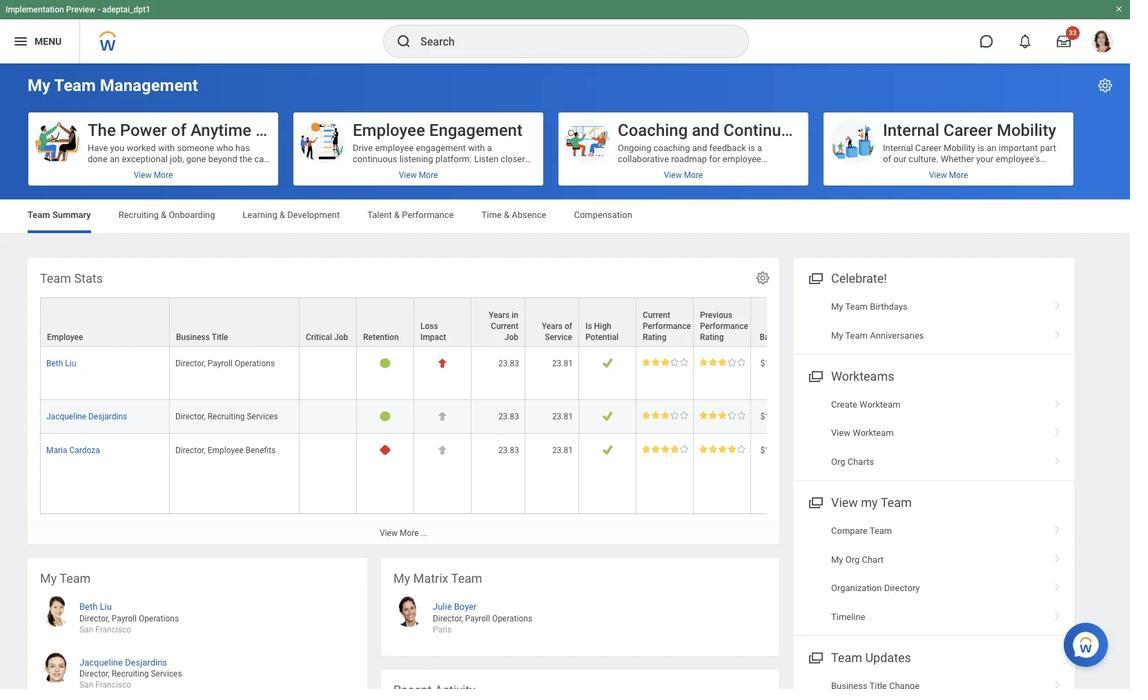 Task type: locate. For each thing, give the bounding box(es) containing it.
talent
[[368, 210, 392, 220]]

team up boyer
[[451, 572, 482, 586]]

services up benefits
[[247, 413, 278, 422]]

0 vertical spatial current
[[643, 311, 671, 321]]

3 cell from the top
[[300, 435, 357, 514]]

rating right is high potential column header
[[643, 333, 667, 343]]

services inside row
[[247, 413, 278, 422]]

menu group image for celebrate!
[[806, 269, 825, 287]]

total annual base pay
[[760, 311, 794, 343]]

rating inside "current performance rating"
[[643, 333, 667, 343]]

1 vertical spatial of
[[565, 322, 573, 332]]

2 chevron right image from the top
[[1049, 452, 1067, 466]]

& right talent
[[394, 210, 400, 220]]

tab list containing team summary
[[14, 200, 1117, 233]]

2 meets expectations - performance in line with a solid team contributor. image from the top
[[642, 412, 689, 420]]

of inside button
[[171, 121, 186, 140]]

recruiting down francisco
[[112, 670, 149, 680]]

of right power at left
[[171, 121, 186, 140]]

in
[[512, 311, 519, 321]]

list containing create workteam
[[794, 391, 1075, 477]]

2 23.81 from the top
[[552, 413, 573, 422]]

1 cell from the top
[[300, 347, 357, 401]]

employee inside "popup button"
[[47, 333, 83, 343]]

23.83 right the loss of this employee would be moderate or significant to the organization. image
[[499, 413, 519, 422]]

1 row from the top
[[40, 298, 1113, 348]]

birthdays
[[870, 302, 908, 312]]

jacqueline desjardins inside row
[[46, 413, 127, 422]]

my for my team
[[40, 572, 57, 586]]

chevron right image inside organization directory link
[[1049, 579, 1067, 593]]

mobility
[[997, 121, 1057, 140]]

1 menu group image from the top
[[806, 269, 825, 287]]

1 rating from the left
[[643, 333, 667, 343]]

team stats element
[[28, 258, 1113, 545]]

this worker has a high retention risk - immediate action needed. image
[[380, 446, 391, 456]]

chevron right image
[[1049, 297, 1067, 311], [1049, 326, 1067, 339], [1049, 424, 1067, 438], [1049, 550, 1067, 564], [1049, 677, 1067, 690]]

chevron right image for charts
[[1049, 452, 1067, 466]]

team inside "element"
[[40, 271, 71, 286]]

1 vertical spatial director, recruiting services
[[79, 670, 182, 680]]

francisco
[[95, 625, 131, 635]]

create
[[832, 400, 858, 410]]

0 horizontal spatial years
[[489, 311, 510, 321]]

0 vertical spatial the worker has been assessed as having high potential. image
[[603, 412, 613, 422]]

meets expectations - performance in line with a solid team contributor. image up exceeds expectations - performance is excellent and generally surpassed expectations and required little to no supervision. image
[[642, 412, 689, 420]]

jacqueline down francisco
[[79, 658, 123, 668]]

loss impact button
[[414, 298, 471, 347]]

the power of anytime feedback button
[[28, 113, 327, 186]]

2 menu group image from the top
[[806, 367, 825, 385]]

chevron right image inside org charts link
[[1049, 452, 1067, 466]]

payroll
[[208, 359, 233, 369], [112, 614, 137, 624], [465, 614, 490, 624]]

exceeds expectations - performance is excellent and generally surpassed expectations and required little to no supervision. image
[[642, 446, 689, 454]]

0 vertical spatial liu
[[65, 359, 76, 369]]

0 horizontal spatial of
[[171, 121, 186, 140]]

services
[[247, 413, 278, 422], [151, 670, 182, 680]]

row
[[40, 298, 1113, 348], [40, 347, 1113, 401], [40, 401, 1113, 435], [40, 435, 1113, 514]]

1 horizontal spatial beth liu
[[79, 602, 112, 613]]

3 23.81 from the top
[[552, 446, 573, 456]]

performance inside column header
[[700, 322, 749, 332]]

desjardins up cardoza
[[88, 413, 127, 422]]

the worker has been assessed as having high potential. image
[[603, 412, 613, 422], [603, 446, 613, 456]]

director, inside the "director, payroll operations san francisco"
[[79, 614, 110, 624]]

1 meets expectations - performance in line with a solid team contributor. image from the top
[[642, 359, 689, 367]]

my matrix team
[[394, 572, 482, 586]]

beth up san
[[79, 602, 98, 613]]

0 vertical spatial jacqueline desjardins link
[[46, 410, 127, 422]]

maria
[[46, 446, 67, 456]]

desjardins for jacqueline desjardins "link" inside the list item
[[125, 658, 167, 668]]

services inside jacqueline desjardins list item
[[151, 670, 182, 680]]

jacqueline desjardins up cardoza
[[46, 413, 127, 422]]

23.83 for director, payroll operations
[[499, 359, 519, 369]]

job inside popup button
[[334, 333, 348, 343]]

1 23.81 from the top
[[552, 359, 573, 369]]

rating inside previous performance rating
[[700, 333, 724, 343]]

row containing jacqueline desjardins
[[40, 401, 1113, 435]]

2 the worker has been assessed as having high potential. image from the top
[[603, 446, 613, 456]]

menu group image left celebrate!
[[806, 269, 825, 287]]

performance right talent
[[402, 210, 454, 220]]

compare
[[832, 527, 868, 537]]

years of service column header
[[526, 298, 579, 348]]

beth liu down employee column header
[[46, 359, 76, 369]]

years inside the years of service
[[542, 322, 563, 332]]

payroll inside the "director, payroll operations san francisco"
[[112, 614, 137, 624]]

0 horizontal spatial liu
[[65, 359, 76, 369]]

services down the "director, payroll operations san francisco"
[[151, 670, 182, 680]]

1 the worker has been assessed as having high potential. image from the top
[[603, 412, 613, 422]]

3 row from the top
[[40, 401, 1113, 435]]

tab list
[[14, 200, 1117, 233]]

1 vertical spatial view
[[832, 496, 858, 511]]

current performance rating column header
[[637, 298, 694, 348]]

0 horizontal spatial beth liu
[[46, 359, 76, 369]]

5 chevron right image from the top
[[1049, 608, 1067, 621]]

list inside my team element
[[40, 590, 355, 690]]

1 horizontal spatial payroll
[[208, 359, 233, 369]]

view left my
[[832, 496, 858, 511]]

& for learning
[[280, 210, 285, 220]]

& right time
[[504, 210, 510, 220]]

jacqueline desjardins for row containing years in current job
[[46, 413, 127, 422]]

1 chevron right image from the top
[[1049, 395, 1067, 409]]

chevron right image for directory
[[1049, 579, 1067, 593]]

& right learning
[[280, 210, 285, 220]]

services for beth liu list item
[[151, 670, 182, 680]]

menu group image left team updates
[[806, 649, 825, 667]]

operations inside the director, payroll operations paris
[[492, 614, 533, 624]]

chevron right image for workteam
[[1049, 395, 1067, 409]]

employee inside button
[[353, 121, 425, 140]]

1 vertical spatial 23.81
[[552, 413, 573, 422]]

jacqueline desjardins link for row containing years in current job
[[46, 410, 127, 422]]

list containing beth liu
[[40, 590, 355, 690]]

onboarding
[[169, 210, 215, 220]]

recruiting inside jacqueline desjardins list item
[[112, 670, 149, 680]]

menu button
[[0, 19, 80, 64]]

0 horizontal spatial payroll
[[112, 614, 137, 624]]

view inside view workteam link
[[832, 429, 851, 439]]

3 & from the left
[[394, 210, 400, 220]]

4 chevron right image from the top
[[1049, 579, 1067, 593]]

2 horizontal spatial performance
[[700, 322, 749, 332]]

critical job button
[[300, 298, 356, 347]]

liu up francisco
[[100, 602, 112, 613]]

job down in
[[505, 333, 519, 343]]

23.83
[[499, 359, 519, 369], [499, 413, 519, 422], [499, 446, 519, 456]]

1 23.83 from the top
[[499, 359, 519, 369]]

create workteam
[[832, 400, 901, 410]]

1 horizontal spatial liu
[[100, 602, 112, 613]]

2 vertical spatial view
[[380, 529, 398, 539]]

0 vertical spatial beth liu
[[46, 359, 76, 369]]

0 horizontal spatial services
[[151, 670, 182, 680]]

maria cardoza
[[46, 446, 100, 456]]

list
[[794, 293, 1075, 350], [794, 391, 1075, 477], [794, 518, 1075, 632], [40, 590, 355, 690]]

jacqueline desjardins list item
[[40, 653, 355, 690]]

23.83 for director, recruiting services
[[499, 413, 519, 422]]

0 vertical spatial recruiting
[[119, 210, 159, 220]]

timeline link
[[794, 603, 1075, 632]]

0 vertical spatial services
[[247, 413, 278, 422]]

2 vertical spatial recruiting
[[112, 670, 149, 680]]

beth
[[46, 359, 63, 369], [79, 602, 98, 613]]

current right is high potential column header
[[643, 311, 671, 321]]

list for workteams
[[794, 391, 1075, 477]]

0 horizontal spatial job
[[334, 333, 348, 343]]

1 job from the left
[[334, 333, 348, 343]]

1 vertical spatial jacqueline desjardins
[[79, 658, 167, 668]]

1 vertical spatial recruiting
[[208, 413, 245, 422]]

$153,007
[[761, 413, 795, 422]]

justify image
[[12, 33, 29, 50]]

desjardins inside list item
[[125, 658, 167, 668]]

3 23.83 from the top
[[499, 446, 519, 456]]

3 menu group image from the top
[[806, 649, 825, 667]]

1 horizontal spatial job
[[505, 333, 519, 343]]

1 & from the left
[[161, 210, 167, 220]]

1 horizontal spatial operations
[[235, 359, 275, 369]]

0 horizontal spatial beth
[[46, 359, 63, 369]]

my team element
[[28, 559, 367, 690]]

recruiting up director, employee benefits
[[208, 413, 245, 422]]

1 vertical spatial liu
[[100, 602, 112, 613]]

menu group image for workteams
[[806, 367, 825, 385]]

employee
[[353, 121, 425, 140], [47, 333, 83, 343], [208, 446, 244, 456]]

0 vertical spatial 23.83
[[499, 359, 519, 369]]

2 horizontal spatial employee
[[353, 121, 425, 140]]

view left more
[[380, 529, 398, 539]]

1 vertical spatial jacqueline
[[79, 658, 123, 668]]

chevron right image inside view workteam link
[[1049, 424, 1067, 438]]

0 vertical spatial jacqueline desjardins
[[46, 413, 127, 422]]

operations inside the "director, payroll operations san francisco"
[[139, 614, 179, 624]]

row containing years in current job
[[40, 298, 1113, 348]]

team up chart
[[870, 527, 893, 537]]

job right critical
[[334, 333, 348, 343]]

paris
[[433, 625, 452, 635]]

1 horizontal spatial beth
[[79, 602, 98, 613]]

performance
[[402, 210, 454, 220], [643, 322, 691, 332], [700, 322, 749, 332]]

chevron right image inside the compare team link
[[1049, 522, 1067, 536]]

director, recruiting services for row containing years in current job
[[175, 413, 278, 422]]

2 horizontal spatial payroll
[[465, 614, 490, 624]]

menu banner
[[0, 0, 1131, 64]]

2 23.83 from the top
[[499, 413, 519, 422]]

payroll down title
[[208, 359, 233, 369]]

recruiting left onboarding
[[119, 210, 159, 220]]

chevron right image inside my team anniversaries link
[[1049, 326, 1067, 339]]

jacqueline inside list item
[[79, 658, 123, 668]]

feedback
[[256, 121, 327, 140]]

view workteam link
[[794, 420, 1075, 448]]

org left the "charts"
[[832, 457, 846, 467]]

the worker has been assessed as having high potential. image left exceeds expectations - performance is excellent and generally surpassed expectations and required little to no supervision. image
[[603, 446, 613, 456]]

cell for director, employee benefits
[[300, 435, 357, 514]]

internal
[[883, 121, 940, 140]]

my org chart link
[[794, 546, 1075, 575]]

meets expectations - performance in line with a solid team contributor. image down "current performance rating"
[[642, 359, 689, 367]]

liu inside team stats "element"
[[65, 359, 76, 369]]

preview
[[66, 5, 95, 15]]

liu down employee column header
[[65, 359, 76, 369]]

2 cell from the top
[[300, 401, 357, 435]]

organization directory
[[832, 584, 920, 594]]

chevron right image inside my team birthdays link
[[1049, 297, 1067, 311]]

1 horizontal spatial of
[[565, 322, 573, 332]]

0 vertical spatial director, recruiting services
[[175, 413, 278, 422]]

cell left this worker has a high retention risk - immediate action needed. image
[[300, 435, 357, 514]]

jacqueline desjardins
[[46, 413, 127, 422], [79, 658, 167, 668]]

rating for previous performance rating
[[700, 333, 724, 343]]

performance down previous
[[700, 322, 749, 332]]

view more ... link
[[28, 522, 780, 545]]

beth inside team stats "element"
[[46, 359, 63, 369]]

1 vertical spatial meets expectations - performance in line with a solid team contributor. image
[[642, 412, 689, 420]]

workteam down "create workteam"
[[853, 429, 894, 439]]

0 horizontal spatial employee
[[47, 333, 83, 343]]

jacqueline desjardins down francisco
[[79, 658, 167, 668]]

0 horizontal spatial rating
[[643, 333, 667, 343]]

0 vertical spatial beth liu link
[[46, 356, 76, 369]]

employee engagement
[[353, 121, 523, 140]]

23.81 for $153,007
[[552, 413, 573, 422]]

julie boyer list item
[[394, 597, 767, 636]]

potential
[[586, 333, 619, 343]]

search image
[[396, 33, 412, 50]]

view inside view more ... "link"
[[380, 529, 398, 539]]

my for my team birthdays
[[832, 302, 844, 312]]

performance inside column header
[[643, 322, 691, 332]]

director,
[[175, 359, 206, 369], [175, 413, 206, 422], [175, 446, 206, 456], [79, 614, 110, 624], [433, 614, 463, 624], [79, 670, 110, 680]]

2 job from the left
[[505, 333, 519, 343]]

3 chevron right image from the top
[[1049, 424, 1067, 438]]

julie boyer link
[[433, 600, 477, 613]]

1 vertical spatial beth liu
[[79, 602, 112, 613]]

my for my team management
[[28, 76, 50, 95]]

main content containing my team management
[[0, 64, 1131, 690]]

payroll down boyer
[[465, 614, 490, 624]]

director, recruiting services inside row
[[175, 413, 278, 422]]

beth liu link down employee column header
[[46, 356, 76, 369]]

is high potential
[[586, 322, 619, 343]]

payroll inside the director, payroll operations paris
[[465, 614, 490, 624]]

1 vertical spatial services
[[151, 670, 182, 680]]

jacqueline up maria cardoza link
[[46, 413, 86, 422]]

implementation preview -   adeptai_dpt1
[[6, 5, 150, 15]]

the worker has been assessed as having high potential. image
[[603, 359, 613, 369]]

jacqueline desjardins link for beth liu list item
[[79, 655, 167, 668]]

time & absence
[[482, 210, 547, 220]]

0 vertical spatial years
[[489, 311, 510, 321]]

implementation
[[6, 5, 64, 15]]

1 horizontal spatial current
[[643, 311, 671, 321]]

2 chevron right image from the top
[[1049, 326, 1067, 339]]

desjardins inside row
[[88, 413, 127, 422]]

notifications large image
[[1019, 35, 1033, 48]]

3 chevron right image from the top
[[1049, 522, 1067, 536]]

0 vertical spatial meets expectations - performance in line with a solid team contributor. image
[[642, 359, 689, 367]]

my team birthdays link
[[794, 293, 1075, 322]]

beth down employee column header
[[46, 359, 63, 369]]

engagement
[[429, 121, 523, 140]]

0 vertical spatial jacqueline
[[46, 413, 86, 422]]

23.83 down the years in current job
[[499, 359, 519, 369]]

list containing my team birthdays
[[794, 293, 1075, 350]]

0 vertical spatial workteam
[[860, 400, 901, 410]]

23.83 right the loss of this employee would be moderate or significant to the organization. icon
[[499, 446, 519, 456]]

1 vertical spatial employee
[[47, 333, 83, 343]]

2 row from the top
[[40, 347, 1113, 401]]

chevron right image for celebrate!
[[1049, 326, 1067, 339]]

view for view workteam
[[832, 429, 851, 439]]

jacqueline desjardins link down francisco
[[79, 655, 167, 668]]

1 vertical spatial years
[[542, 322, 563, 332]]

cell
[[300, 347, 357, 401], [300, 401, 357, 435], [300, 435, 357, 514]]

& left onboarding
[[161, 210, 167, 220]]

impact
[[421, 333, 446, 343]]

workteam down workteams
[[860, 400, 901, 410]]

director, recruiting services up director, employee benefits
[[175, 413, 278, 422]]

payroll for julie boyer
[[465, 614, 490, 624]]

0 vertical spatial menu group image
[[806, 269, 825, 287]]

annual
[[769, 322, 794, 332]]

internal career mobility button
[[824, 113, 1074, 186]]

1 horizontal spatial beth liu link
[[79, 600, 112, 613]]

1 vertical spatial desjardins
[[125, 658, 167, 668]]

rating down previous
[[700, 333, 724, 343]]

payroll up francisco
[[112, 614, 137, 624]]

23.81 for $130,156
[[552, 446, 573, 456]]

performance for current
[[643, 322, 691, 332]]

0 vertical spatial employee
[[353, 121, 425, 140]]

0 vertical spatial desjardins
[[88, 413, 127, 422]]

team left summary on the top
[[28, 210, 50, 220]]

2 vertical spatial 23.81
[[552, 446, 573, 456]]

recruiting
[[119, 210, 159, 220], [208, 413, 245, 422], [112, 670, 149, 680]]

of up service
[[565, 322, 573, 332]]

23.81 for $147,207
[[552, 359, 573, 369]]

director, recruiting services down francisco
[[79, 670, 182, 680]]

recruiting inside row
[[208, 413, 245, 422]]

power
[[120, 121, 167, 140]]

coaching and continuous conversations button
[[559, 113, 920, 186]]

my for my matrix team
[[394, 572, 410, 586]]

row containing beth liu
[[40, 347, 1113, 401]]

cell left this worker has low retention risk. icon
[[300, 401, 357, 435]]

4 & from the left
[[504, 210, 510, 220]]

internal career mobility
[[883, 121, 1057, 140]]

menu group image
[[806, 269, 825, 287], [806, 367, 825, 385], [806, 649, 825, 667]]

jacqueline desjardins inside list item
[[79, 658, 167, 668]]

0 horizontal spatial current
[[491, 322, 519, 332]]

0 vertical spatial 23.81
[[552, 359, 573, 369]]

recruiting & onboarding
[[119, 210, 215, 220]]

jacqueline inside row
[[46, 413, 86, 422]]

beth liu
[[46, 359, 76, 369], [79, 602, 112, 613]]

chevron right image inside create workteam link
[[1049, 395, 1067, 409]]

team down the menu
[[54, 76, 96, 95]]

and
[[692, 121, 720, 140]]

desjardins down the "director, payroll operations san francisco"
[[125, 658, 167, 668]]

performance left "previous performance rating" popup button
[[643, 322, 691, 332]]

1 vertical spatial menu group image
[[806, 367, 825, 385]]

2 vertical spatial 23.83
[[499, 446, 519, 456]]

& for talent
[[394, 210, 400, 220]]

my for my team anniversaries
[[832, 331, 844, 341]]

1 horizontal spatial rating
[[700, 333, 724, 343]]

4 row from the top
[[40, 435, 1113, 514]]

4 chevron right image from the top
[[1049, 550, 1067, 564]]

cell down critical job
[[300, 347, 357, 401]]

1 chevron right image from the top
[[1049, 297, 1067, 311]]

retention
[[363, 333, 399, 343]]

list containing compare team
[[794, 518, 1075, 632]]

1 vertical spatial beth
[[79, 602, 98, 613]]

the loss of this employee would be catastrophic or critical to the organization. image
[[437, 359, 448, 369]]

years inside the years in current job
[[489, 311, 510, 321]]

0 vertical spatial view
[[832, 429, 851, 439]]

chevron right image inside my org chart link
[[1049, 550, 1067, 564]]

beth liu up san
[[79, 602, 112, 613]]

boyer
[[454, 602, 477, 613]]

1 vertical spatial beth liu link
[[79, 600, 112, 613]]

2 & from the left
[[280, 210, 285, 220]]

beth liu link up san
[[79, 600, 112, 613]]

2 rating from the left
[[700, 333, 724, 343]]

my matrix team element
[[381, 559, 780, 657]]

years up service
[[542, 322, 563, 332]]

chevron right image
[[1049, 395, 1067, 409], [1049, 452, 1067, 466], [1049, 522, 1067, 536], [1049, 579, 1067, 593], [1049, 608, 1067, 621]]

main content
[[0, 64, 1131, 690]]

director, recruiting services
[[175, 413, 278, 422], [79, 670, 182, 680]]

business
[[176, 333, 210, 343]]

1 horizontal spatial years
[[542, 322, 563, 332]]

view workteam
[[832, 429, 894, 439]]

1 vertical spatial workteam
[[853, 429, 894, 439]]

1 horizontal spatial employee
[[208, 446, 244, 456]]

jacqueline desjardins link inside row
[[46, 410, 127, 422]]

the worker has been assessed as having high potential. image down the worker has been assessed as having high potential. icon
[[603, 412, 613, 422]]

current inside the years in current job
[[491, 322, 519, 332]]

menu group image
[[806, 493, 825, 512]]

view down create
[[832, 429, 851, 439]]

director, payroll operations paris
[[433, 614, 533, 635]]

2 vertical spatial menu group image
[[806, 649, 825, 667]]

recruiting for team stats "element"
[[208, 413, 245, 422]]

director, inside jacqueline desjardins list item
[[79, 670, 110, 680]]

cell for director, payroll operations
[[300, 347, 357, 401]]

meets expectations - performance in line with a solid team contributor. image
[[642, 359, 689, 367], [642, 412, 689, 420]]

years left in
[[489, 311, 510, 321]]

org left chart
[[846, 555, 860, 566]]

operations inside row
[[235, 359, 275, 369]]

1 horizontal spatial performance
[[643, 322, 691, 332]]

2 horizontal spatial operations
[[492, 614, 533, 624]]

0 vertical spatial beth
[[46, 359, 63, 369]]

jacqueline desjardins link inside list item
[[79, 655, 167, 668]]

1 horizontal spatial services
[[247, 413, 278, 422]]

current inside "current performance rating"
[[643, 311, 671, 321]]

director, recruiting services inside jacqueline desjardins list item
[[79, 670, 182, 680]]

1 vertical spatial jacqueline desjardins link
[[79, 655, 167, 668]]

workteam for view workteam
[[853, 429, 894, 439]]

this worker has low retention risk. image
[[380, 412, 391, 422]]

menu group image right $147,207
[[806, 367, 825, 385]]

1 vertical spatial the worker has been assessed as having high potential. image
[[603, 446, 613, 456]]

critical job column header
[[300, 298, 357, 348]]

directory
[[885, 584, 920, 594]]

list for view my team
[[794, 518, 1075, 632]]

1 vertical spatial 23.83
[[499, 413, 519, 422]]

team left stats
[[40, 271, 71, 286]]

1 vertical spatial current
[[491, 322, 519, 332]]

beth inside list item
[[79, 602, 98, 613]]

0 horizontal spatial operations
[[139, 614, 179, 624]]

0 horizontal spatial beth liu link
[[46, 356, 76, 369]]

jacqueline desjardins link up cardoza
[[46, 410, 127, 422]]

current down in
[[491, 322, 519, 332]]

0 vertical spatial of
[[171, 121, 186, 140]]



Task type: vqa. For each thing, say whether or not it's contained in the screenshot.
LEARNING
yes



Task type: describe. For each thing, give the bounding box(es) containing it.
team down my team birthdays
[[846, 331, 868, 341]]

this worker has low retention risk. image
[[380, 359, 391, 369]]

the loss of this employee would be moderate or significant to the organization. image
[[437, 412, 448, 422]]

team up san
[[60, 572, 91, 586]]

cardoza
[[69, 446, 100, 456]]

...
[[421, 529, 428, 539]]

team down timeline
[[832, 651, 863, 666]]

director, inside the director, payroll operations paris
[[433, 614, 463, 624]]

retention column header
[[357, 298, 414, 348]]

compare team
[[832, 527, 893, 537]]

employee for employee
[[47, 333, 83, 343]]

current performance rating
[[643, 311, 691, 343]]

charts
[[848, 457, 874, 467]]

business title
[[176, 333, 228, 343]]

julie
[[433, 602, 452, 613]]

the worker has been assessed as having high potential. image for $153,007
[[603, 412, 613, 422]]

list for celebrate!
[[794, 293, 1075, 350]]

maria cardoza link
[[46, 444, 100, 456]]

benefits
[[246, 446, 276, 456]]

more
[[400, 529, 419, 539]]

chevron right image inside "timeline" link
[[1049, 608, 1067, 621]]

stats
[[74, 271, 103, 286]]

33
[[1069, 29, 1077, 37]]

organization
[[832, 584, 882, 594]]

meets expectations - performance in line with a solid team contributor. image for $153,007
[[642, 412, 689, 420]]

beth liu inside beth liu list item
[[79, 602, 112, 613]]

view more ...
[[380, 529, 428, 539]]

the loss of this employee would be moderate or significant to the organization. image
[[437, 446, 448, 456]]

profile logan mcneil image
[[1092, 30, 1114, 55]]

is high potential column header
[[579, 298, 637, 348]]

view for view more ...
[[380, 529, 398, 539]]

payroll inside row
[[208, 359, 233, 369]]

performance for previous
[[700, 322, 749, 332]]

recruiting inside tab list
[[119, 210, 159, 220]]

adeptai_dpt1
[[102, 5, 150, 15]]

is high potential button
[[579, 298, 636, 347]]

team stats
[[40, 271, 103, 286]]

total
[[776, 311, 794, 321]]

my for my org chart
[[832, 555, 844, 566]]

years in current job column header
[[472, 298, 526, 348]]

current performance rating button
[[637, 298, 693, 347]]

5 chevron right image from the top
[[1049, 677, 1067, 690]]

team updates
[[832, 651, 912, 666]]

workteam for create workteam
[[860, 400, 901, 410]]

employee engagement button
[[294, 113, 544, 186]]

learning & development
[[243, 210, 340, 220]]

summary
[[52, 210, 91, 220]]

org charts link
[[794, 448, 1075, 477]]

inbox large image
[[1057, 35, 1071, 48]]

my org chart
[[832, 555, 884, 566]]

the worker has been assessed as having high potential. image for $130,156
[[603, 446, 613, 456]]

menu
[[35, 36, 62, 47]]

beth liu inside row
[[46, 359, 76, 369]]

career
[[944, 121, 993, 140]]

workteams
[[832, 369, 895, 384]]

absence
[[512, 210, 547, 220]]

view for view my team
[[832, 496, 858, 511]]

chart
[[862, 555, 884, 566]]

coaching and continuous conversations
[[618, 121, 920, 140]]

meets expectations - performance in line with a solid team contributor. image for $147,207
[[642, 359, 689, 367]]

talent & performance
[[368, 210, 454, 220]]

high
[[594, 322, 612, 332]]

pay
[[781, 333, 794, 343]]

cell for director, recruiting services
[[300, 401, 357, 435]]

& for recruiting
[[161, 210, 167, 220]]

matrix
[[414, 572, 449, 586]]

of inside the years of service
[[565, 322, 573, 332]]

33 button
[[1049, 26, 1080, 57]]

row containing maria cardoza
[[40, 435, 1113, 514]]

anniversaries
[[870, 331, 925, 341]]

my team management
[[28, 76, 198, 95]]

Search Workday  search field
[[421, 26, 720, 57]]

payroll for beth liu
[[112, 614, 137, 624]]

23.83 for director, employee benefits
[[499, 446, 519, 456]]

2 vertical spatial employee
[[208, 446, 244, 456]]

conversations
[[813, 121, 920, 140]]

base
[[760, 333, 779, 343]]

create workteam link
[[794, 391, 1075, 420]]

compare team link
[[794, 518, 1075, 546]]

business title button
[[170, 298, 299, 347]]

job inside the years in current job
[[505, 333, 519, 343]]

the power of anytime feedback
[[88, 121, 327, 140]]

my team birthdays
[[832, 302, 908, 312]]

compensation
[[574, 210, 633, 220]]

0 horizontal spatial performance
[[402, 210, 454, 220]]

employee button
[[41, 298, 169, 347]]

0 vertical spatial org
[[832, 457, 846, 467]]

development
[[287, 210, 340, 220]]

director, payroll operations san francisco
[[79, 614, 179, 635]]

services for row containing years in current job
[[247, 413, 278, 422]]

years in current job
[[489, 311, 519, 343]]

previous
[[700, 311, 733, 321]]

service
[[545, 333, 573, 343]]

director, employee benefits
[[175, 446, 276, 456]]

jacqueline desjardins for beth liu list item
[[79, 658, 167, 668]]

1 vertical spatial org
[[846, 555, 860, 566]]

learning
[[243, 210, 277, 220]]

organization directory link
[[794, 575, 1075, 603]]

jacqueline for beth liu list item
[[79, 658, 123, 668]]

$130,156
[[761, 446, 795, 456]]

director, recruiting services for beth liu list item
[[79, 670, 182, 680]]

timeline
[[832, 612, 866, 623]]

years in current job button
[[472, 298, 525, 347]]

beth liu link inside list item
[[79, 600, 112, 613]]

$147,207
[[761, 359, 795, 369]]

years for service
[[542, 322, 563, 332]]

employee column header
[[40, 298, 170, 348]]

director, payroll operations
[[175, 359, 275, 369]]

is
[[586, 322, 592, 332]]

recruiting for my team element
[[112, 670, 149, 680]]

configure this page image
[[1097, 77, 1114, 94]]

loss
[[421, 322, 438, 332]]

total annual base pay button
[[751, 298, 800, 347]]

time
[[482, 210, 502, 220]]

coaching
[[618, 121, 688, 140]]

my team
[[40, 572, 91, 586]]

jacqueline for row containing years in current job
[[46, 413, 86, 422]]

loss impact
[[421, 322, 446, 343]]

business title column header
[[170, 298, 300, 348]]

management
[[100, 76, 198, 95]]

operations for julie boyer
[[492, 614, 533, 624]]

operations for beth liu
[[139, 614, 179, 624]]

& for time
[[504, 210, 510, 220]]

close environment banner image
[[1115, 5, 1124, 13]]

desjardins for jacqueline desjardins "link" in the row
[[88, 413, 127, 422]]

team down celebrate!
[[846, 302, 868, 312]]

rating for current performance rating
[[643, 333, 667, 343]]

continuous
[[724, 121, 809, 140]]

my
[[862, 496, 878, 511]]

previous performance rating button
[[694, 298, 751, 347]]

employee for employee engagement
[[353, 121, 425, 140]]

menu group image for team updates
[[806, 649, 825, 667]]

my team anniversaries
[[832, 331, 925, 341]]

configure team stats image
[[756, 271, 771, 286]]

my team anniversaries link
[[794, 322, 1075, 350]]

the
[[88, 121, 116, 140]]

san
[[79, 625, 93, 635]]

loss impact column header
[[414, 298, 472, 348]]

liu inside list item
[[100, 602, 112, 613]]

chevron right image for view my team
[[1049, 550, 1067, 564]]

team right my
[[881, 496, 912, 511]]

anytime
[[191, 121, 252, 140]]

retention button
[[357, 298, 414, 347]]

beth liu list item
[[40, 597, 355, 636]]

years of service button
[[526, 298, 579, 347]]

years for current
[[489, 311, 510, 321]]

chevron right image for team
[[1049, 522, 1067, 536]]

team summary
[[28, 210, 91, 220]]

chevron right image for workteams
[[1049, 424, 1067, 438]]

previous performance rating column header
[[694, 298, 751, 348]]



